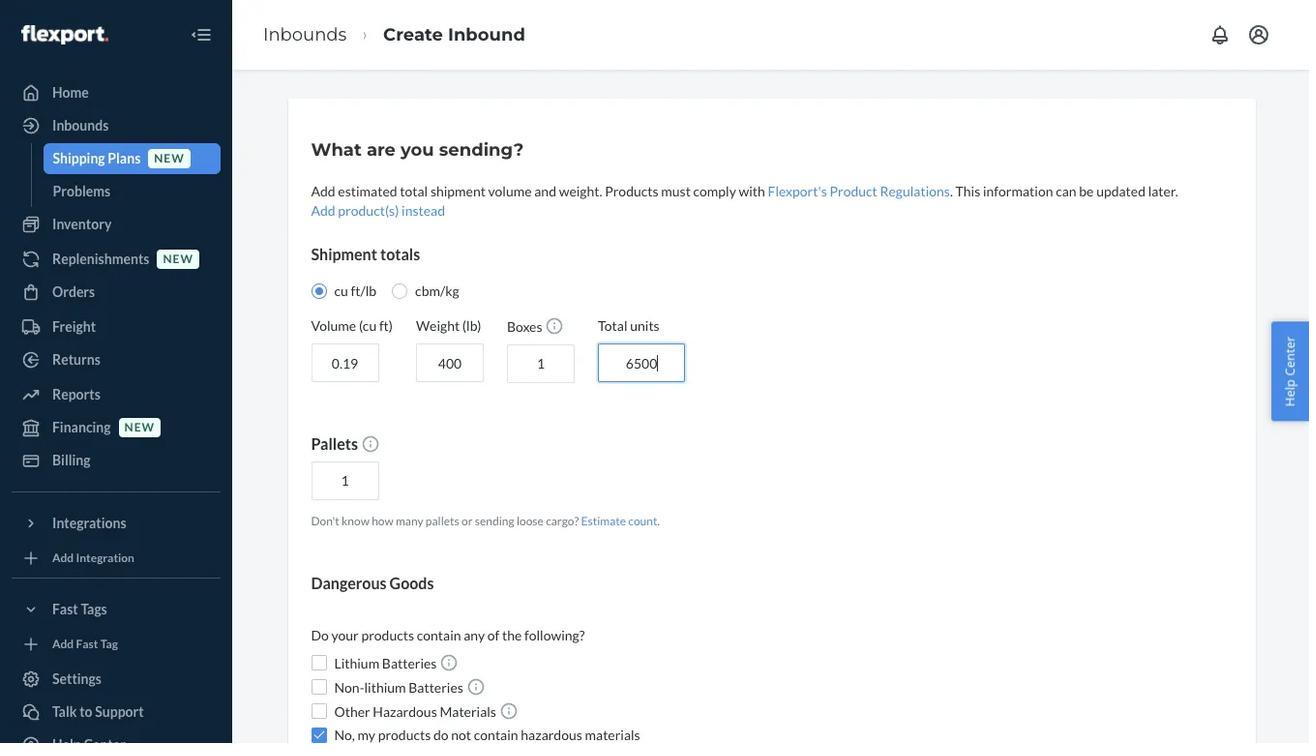 Task type: describe. For each thing, give the bounding box(es) containing it.
information
[[983, 183, 1054, 199]]

create
[[383, 24, 443, 45]]

0 text field for volume
[[311, 344, 379, 383]]

updated
[[1097, 183, 1146, 199]]

fast inside add fast tag link
[[76, 637, 98, 652]]

materials
[[440, 703, 496, 720]]

fast tags
[[52, 601, 107, 618]]

add fast tag link
[[12, 633, 221, 656]]

orders link
[[12, 277, 221, 308]]

tags
[[81, 601, 107, 618]]

breadcrumbs navigation
[[248, 6, 541, 63]]

create inbound
[[383, 24, 525, 45]]

1 vertical spatial batteries
[[409, 679, 463, 696]]

billing link
[[12, 445, 221, 476]]

talk to support button
[[12, 697, 221, 728]]

close navigation image
[[190, 23, 213, 46]]

non-lithium batteries
[[334, 679, 466, 696]]

do your products contain any of the following?
[[311, 627, 585, 643]]

3 0 text field from the left
[[507, 344, 575, 383]]

home link
[[12, 77, 221, 108]]

create inbound link
[[383, 24, 525, 45]]

new for shipping plans
[[154, 151, 185, 166]]

no, my products do not contain hazardous materials
[[334, 727, 640, 743]]

total
[[400, 183, 428, 199]]

weight (lb)
[[416, 318, 481, 334]]

inbound
[[448, 24, 525, 45]]

of
[[488, 627, 500, 643]]

shipment
[[311, 245, 377, 263]]

support
[[95, 704, 144, 720]]

flexport's
[[768, 183, 827, 199]]

totals
[[380, 245, 420, 263]]

don't
[[311, 514, 339, 528]]

open notifications image
[[1209, 23, 1232, 46]]

cbm/kg
[[415, 282, 459, 299]]

be
[[1079, 183, 1094, 199]]

center
[[1282, 336, 1299, 376]]

billing
[[52, 452, 91, 468]]

with
[[739, 183, 765, 199]]

ft/lb
[[351, 282, 377, 299]]

returns link
[[12, 345, 221, 376]]

add for add estimated total shipment volume and weight. products must comply with flexport's product regulations . this information can be updated later. add product(s) instead
[[311, 183, 336, 199]]

integration
[[76, 551, 134, 566]]

. inside the add estimated total shipment volume and weight. products must comply with flexport's product regulations . this information can be updated later. add product(s) instead
[[950, 183, 953, 199]]

shipping
[[53, 150, 105, 166]]

orders
[[52, 284, 95, 300]]

comply
[[694, 183, 736, 199]]

boxes
[[507, 318, 545, 335]]

shipment
[[431, 183, 486, 199]]

lithium
[[364, 679, 406, 696]]

add integration
[[52, 551, 134, 566]]

freight link
[[12, 312, 221, 343]]

shipment totals
[[311, 245, 420, 263]]

1 vertical spatial inbounds link
[[12, 110, 221, 141]]

talk
[[52, 704, 77, 720]]

flexport's product regulations button
[[768, 182, 950, 201]]

settings link
[[12, 664, 221, 695]]

my
[[358, 727, 376, 743]]

1 horizontal spatial contain
[[474, 727, 518, 743]]

volume (cu ft)
[[311, 318, 393, 334]]

know
[[342, 514, 370, 528]]

replenishments
[[52, 251, 149, 267]]

help center
[[1282, 336, 1299, 407]]

can
[[1056, 183, 1077, 199]]

add product(s) instead button
[[311, 201, 445, 221]]

cu
[[334, 282, 348, 299]]

do
[[434, 727, 449, 743]]

count
[[628, 514, 658, 528]]

product(s)
[[338, 202, 399, 219]]

not
[[451, 727, 471, 743]]

integrations button
[[12, 508, 221, 539]]

or
[[462, 514, 473, 528]]

the
[[502, 627, 522, 643]]

sending?
[[439, 139, 524, 161]]

freight
[[52, 318, 96, 335]]

0 vertical spatial contain
[[417, 627, 461, 643]]

products
[[605, 183, 659, 199]]

do
[[311, 627, 329, 643]]

inventory
[[52, 216, 112, 232]]

problems link
[[43, 176, 221, 207]]

following?
[[525, 627, 585, 643]]

integrations
[[52, 515, 126, 531]]

new for financing
[[124, 420, 155, 435]]



Task type: locate. For each thing, give the bounding box(es) containing it.
(lb)
[[463, 318, 481, 334]]

0 horizontal spatial 0 text field
[[311, 462, 379, 500]]

what are you sending?
[[311, 139, 524, 161]]

contain
[[417, 627, 461, 643], [474, 727, 518, 743]]

2 0 text field from the left
[[416, 344, 484, 383]]

ft)
[[379, 318, 393, 334]]

add down what
[[311, 183, 336, 199]]

new for replenishments
[[163, 252, 194, 267]]

inventory link
[[12, 209, 221, 240]]

non-
[[334, 679, 364, 696]]

0 text field for total units
[[598, 344, 685, 383]]

0 vertical spatial products
[[361, 627, 414, 643]]

inbounds
[[263, 24, 347, 45], [52, 117, 109, 134]]

open account menu image
[[1248, 23, 1271, 46]]

add fast tag
[[52, 637, 118, 652]]

1 vertical spatial new
[[163, 252, 194, 267]]

inbounds inside 'breadcrumbs' navigation
[[263, 24, 347, 45]]

contain left any at the bottom of the page
[[417, 627, 461, 643]]

problems
[[53, 183, 110, 199]]

shipping plans
[[53, 150, 141, 166]]

batteries up 'other hazardous materials'
[[409, 679, 463, 696]]

1 0 text field from the left
[[311, 344, 379, 383]]

0 text field for pallets
[[311, 462, 379, 500]]

fast
[[52, 601, 78, 618], [76, 637, 98, 652]]

other
[[334, 703, 370, 720]]

volume
[[488, 183, 532, 199]]

fast tags button
[[12, 594, 221, 625]]

add left product(s)
[[311, 202, 336, 219]]

1 horizontal spatial 0 text field
[[416, 344, 484, 383]]

instead
[[402, 202, 445, 219]]

products
[[361, 627, 414, 643], [378, 727, 431, 743]]

loose
[[517, 514, 544, 528]]

are
[[367, 139, 396, 161]]

0 text field
[[311, 344, 379, 383], [416, 344, 484, 383], [507, 344, 575, 383]]

must
[[661, 183, 691, 199]]

help center button
[[1272, 322, 1310, 421]]

1 vertical spatial contain
[[474, 727, 518, 743]]

inbounds link inside 'breadcrumbs' navigation
[[263, 24, 347, 45]]

new right plans
[[154, 151, 185, 166]]

to
[[80, 704, 92, 720]]

you
[[401, 139, 434, 161]]

sending
[[475, 514, 515, 528]]

lithium
[[334, 655, 380, 672]]

new down the reports link
[[124, 420, 155, 435]]

1 vertical spatial fast
[[76, 637, 98, 652]]

returns
[[52, 351, 100, 368]]

1 horizontal spatial .
[[950, 183, 953, 199]]

0 horizontal spatial inbounds link
[[12, 110, 221, 141]]

products up lithium batteries
[[361, 627, 414, 643]]

materials
[[585, 727, 640, 743]]

1 horizontal spatial inbounds link
[[263, 24, 347, 45]]

add for add integration
[[52, 551, 74, 566]]

0 vertical spatial 0 text field
[[598, 344, 685, 383]]

pallets
[[426, 514, 459, 528]]

0 horizontal spatial contain
[[417, 627, 461, 643]]

0 vertical spatial new
[[154, 151, 185, 166]]

None radio
[[311, 283, 327, 299], [392, 283, 408, 299], [311, 283, 327, 299], [392, 283, 408, 299]]

reports
[[52, 386, 100, 403]]

0 vertical spatial batteries
[[382, 655, 437, 672]]

0 horizontal spatial 0 text field
[[311, 344, 379, 383]]

estimate count button
[[581, 513, 658, 529]]

add for add fast tag
[[52, 637, 74, 652]]

fast left tags
[[52, 601, 78, 618]]

. right estimate
[[658, 514, 660, 528]]

dangerous goods
[[311, 574, 434, 592]]

your
[[332, 627, 359, 643]]

tag
[[100, 637, 118, 652]]

0 text field down the pallets
[[311, 462, 379, 500]]

hazardous
[[373, 703, 437, 720]]

0 text field down weight (lb)
[[416, 344, 484, 383]]

0 text field for weight
[[416, 344, 484, 383]]

many
[[396, 514, 424, 528]]

1 vertical spatial .
[[658, 514, 660, 528]]

volume
[[311, 318, 356, 334]]

None checkbox
[[311, 656, 327, 671], [311, 680, 327, 695], [311, 728, 327, 743], [311, 656, 327, 671], [311, 680, 327, 695], [311, 728, 327, 743]]

cargo?
[[546, 514, 579, 528]]

2 vertical spatial new
[[124, 420, 155, 435]]

product
[[830, 183, 878, 199]]

total units
[[598, 318, 660, 334]]

0 vertical spatial .
[[950, 183, 953, 199]]

hazardous
[[521, 727, 583, 743]]

1 horizontal spatial inbounds
[[263, 24, 347, 45]]

1 horizontal spatial 0 text field
[[598, 344, 685, 383]]

reports link
[[12, 379, 221, 410]]

add estimated total shipment volume and weight. products must comply with flexport's product regulations . this information can be updated later. add product(s) instead
[[311, 183, 1178, 219]]

flexport logo image
[[21, 25, 108, 44]]

0 text field down volume (cu ft)
[[311, 344, 379, 383]]

estimated
[[338, 183, 397, 199]]

. left this
[[950, 183, 953, 199]]

dangerous
[[311, 574, 387, 592]]

home
[[52, 84, 89, 101]]

products down the 'hazardous'
[[378, 727, 431, 743]]

None checkbox
[[311, 704, 327, 719]]

financing
[[52, 419, 111, 436]]

products for contain
[[361, 627, 414, 643]]

0 text field down boxes
[[507, 344, 575, 383]]

batteries up the non-lithium batteries
[[382, 655, 437, 672]]

0 vertical spatial inbounds link
[[263, 24, 347, 45]]

help
[[1282, 379, 1299, 407]]

units
[[630, 318, 660, 334]]

don't know how many pallets or sending loose cargo? estimate count .
[[311, 514, 660, 528]]

0 horizontal spatial inbounds
[[52, 117, 109, 134]]

weight
[[416, 318, 460, 334]]

other hazardous materials
[[334, 703, 499, 720]]

regulations
[[880, 183, 950, 199]]

talk to support
[[52, 704, 144, 720]]

weight.
[[559, 183, 602, 199]]

contain right not
[[474, 727, 518, 743]]

0 vertical spatial inbounds
[[263, 24, 347, 45]]

(cu
[[359, 318, 377, 334]]

add left integration
[[52, 551, 74, 566]]

new up orders link
[[163, 252, 194, 267]]

total
[[598, 318, 628, 334]]

fast left tag
[[76, 637, 98, 652]]

.
[[950, 183, 953, 199], [658, 514, 660, 528]]

any
[[464, 627, 485, 643]]

0 horizontal spatial .
[[658, 514, 660, 528]]

new
[[154, 151, 185, 166], [163, 252, 194, 267], [124, 420, 155, 435]]

how
[[372, 514, 394, 528]]

plans
[[108, 150, 141, 166]]

no,
[[334, 727, 355, 743]]

products for do
[[378, 727, 431, 743]]

1 vertical spatial products
[[378, 727, 431, 743]]

1 vertical spatial 0 text field
[[311, 462, 379, 500]]

2 horizontal spatial 0 text field
[[507, 344, 575, 383]]

fast inside dropdown button
[[52, 601, 78, 618]]

0 text field
[[598, 344, 685, 383], [311, 462, 379, 500]]

1 vertical spatial inbounds
[[52, 117, 109, 134]]

add up settings
[[52, 637, 74, 652]]

0 vertical spatial fast
[[52, 601, 78, 618]]

0 text field down units
[[598, 344, 685, 383]]

settings
[[52, 671, 102, 687]]

pallets
[[311, 434, 361, 453]]



Task type: vqa. For each thing, say whether or not it's contained in the screenshot.
Packages on the right bottom
no



